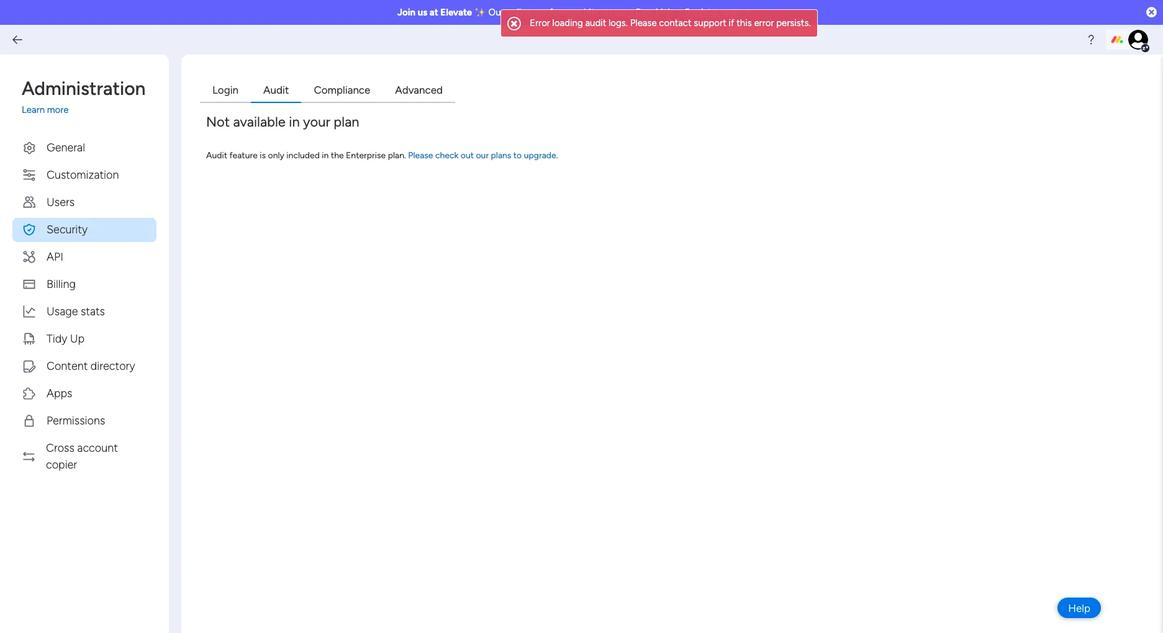 Task type: vqa. For each thing, say whether or not it's contained in the screenshot.
the left First Board
no



Task type: describe. For each thing, give the bounding box(es) containing it.
conference
[[534, 7, 582, 18]]

help image
[[1085, 34, 1098, 46]]

login
[[212, 84, 239, 96]]

register now → link
[[685, 7, 751, 18]]

now
[[722, 7, 740, 18]]

us
[[418, 7, 428, 18]]

plan.
[[388, 150, 406, 161]]

general button
[[12, 136, 157, 160]]

0 vertical spatial in
[[289, 113, 300, 130]]

jacob simon image
[[1129, 30, 1149, 50]]

if
[[729, 17, 735, 29]]

apps button
[[12, 382, 157, 406]]

join
[[397, 7, 416, 18]]

loading
[[553, 17, 583, 29]]

cross account copier
[[46, 441, 118, 472]]

more
[[47, 104, 69, 116]]

error loading audit logs. please contact support if this error persists.
[[530, 17, 811, 29]]

not available in your plan
[[206, 113, 359, 130]]

customization
[[47, 168, 119, 182]]

logs.
[[609, 17, 628, 29]]

times image
[[508, 16, 521, 30]]

included
[[287, 150, 320, 161]]

persists.
[[777, 17, 811, 29]]

billing button
[[12, 272, 157, 297]]

only
[[268, 150, 284, 161]]

users
[[47, 195, 75, 209]]

support
[[694, 17, 727, 29]]

account
[[77, 441, 118, 455]]

hits
[[584, 7, 599, 18]]

content directory
[[47, 359, 135, 373]]

administration learn more
[[22, 78, 146, 116]]

please check out our plans to upgrade. link
[[408, 150, 558, 161]]

error
[[754, 17, 774, 29]]

our
[[476, 150, 489, 161]]

upgrade.
[[524, 150, 558, 161]]

audit feature is only included in the enterprise plan. please check out our plans to upgrade.
[[206, 150, 558, 161]]

login link
[[200, 80, 251, 103]]

apps
[[47, 387, 72, 400]]

back to workspace image
[[11, 34, 24, 46]]

→
[[742, 7, 751, 18]]

elevate
[[441, 7, 472, 18]]

register now →
[[685, 7, 751, 18]]

your
[[303, 113, 330, 130]]

at
[[430, 7, 438, 18]]

to
[[514, 150, 522, 161]]

our
[[489, 7, 504, 18]]

tidy up button
[[12, 327, 157, 351]]

usage
[[47, 305, 78, 318]]

dec
[[636, 7, 653, 18]]

learn more link
[[22, 103, 157, 117]]

contact
[[659, 17, 692, 29]]

audit
[[585, 17, 607, 29]]

tidy up
[[47, 332, 85, 346]]

users button
[[12, 190, 157, 215]]



Task type: locate. For each thing, give the bounding box(es) containing it.
content
[[47, 359, 88, 373]]

enterprise
[[346, 150, 386, 161]]

audit left feature
[[206, 150, 227, 161]]

1 vertical spatial please
[[408, 150, 433, 161]]

join us at elevate ✨ our online conference hits screens dec 14th
[[397, 7, 673, 18]]

security button
[[12, 218, 157, 242]]

not
[[206, 113, 230, 130]]

audit for audit
[[263, 84, 289, 96]]

audit up not available in your plan
[[263, 84, 289, 96]]

1 vertical spatial in
[[322, 150, 329, 161]]

content directory button
[[12, 354, 157, 379]]

general
[[47, 141, 85, 154]]

online
[[507, 7, 532, 18]]

tidy
[[47, 332, 67, 346]]

permissions
[[47, 414, 105, 428]]

this
[[737, 17, 752, 29]]

0 horizontal spatial audit
[[206, 150, 227, 161]]

cross
[[46, 441, 74, 455]]

in
[[289, 113, 300, 130], [322, 150, 329, 161]]

please right plan.
[[408, 150, 433, 161]]

error
[[530, 17, 550, 29]]

usage stats button
[[12, 300, 157, 324]]

please right logs.
[[630, 17, 657, 29]]

0 vertical spatial audit
[[263, 84, 289, 96]]

cross account copier button
[[12, 436, 157, 477]]

stats
[[81, 305, 105, 318]]

advanced
[[395, 84, 443, 96]]

1 horizontal spatial please
[[630, 17, 657, 29]]

out
[[461, 150, 474, 161]]

in left your
[[289, 113, 300, 130]]

administration
[[22, 78, 146, 100]]

0 vertical spatial please
[[630, 17, 657, 29]]

api button
[[12, 245, 157, 269]]

copier
[[46, 458, 77, 472]]

screens
[[601, 7, 634, 18]]

0 horizontal spatial please
[[408, 150, 433, 161]]

billing
[[47, 277, 76, 291]]

help button
[[1058, 598, 1101, 619]]

directory
[[91, 359, 135, 373]]

available
[[233, 113, 286, 130]]

is
[[260, 150, 266, 161]]

customization button
[[12, 163, 157, 187]]

security
[[47, 223, 88, 236]]

1 vertical spatial audit
[[206, 150, 227, 161]]

audit link
[[251, 80, 302, 103]]

up
[[70, 332, 85, 346]]

the
[[331, 150, 344, 161]]

compliance link
[[302, 80, 383, 103]]

in left the
[[322, 150, 329, 161]]

permissions button
[[12, 409, 157, 433]]

api
[[47, 250, 63, 264]]

0 horizontal spatial in
[[289, 113, 300, 130]]

audit for audit feature is only included in the enterprise plan. please check out our plans to upgrade.
[[206, 150, 227, 161]]

usage stats
[[47, 305, 105, 318]]

plans
[[491, 150, 512, 161]]

help
[[1069, 602, 1091, 615]]

✨
[[475, 7, 486, 18]]

check
[[435, 150, 459, 161]]

compliance
[[314, 84, 370, 96]]

feature
[[230, 150, 258, 161]]

learn
[[22, 104, 45, 116]]

14th
[[655, 7, 673, 18]]

plan
[[334, 113, 359, 130]]

register
[[685, 7, 720, 18]]

1 horizontal spatial in
[[322, 150, 329, 161]]

advanced link
[[383, 80, 455, 103]]

please
[[630, 17, 657, 29], [408, 150, 433, 161]]

1 horizontal spatial audit
[[263, 84, 289, 96]]

audit
[[263, 84, 289, 96], [206, 150, 227, 161]]



